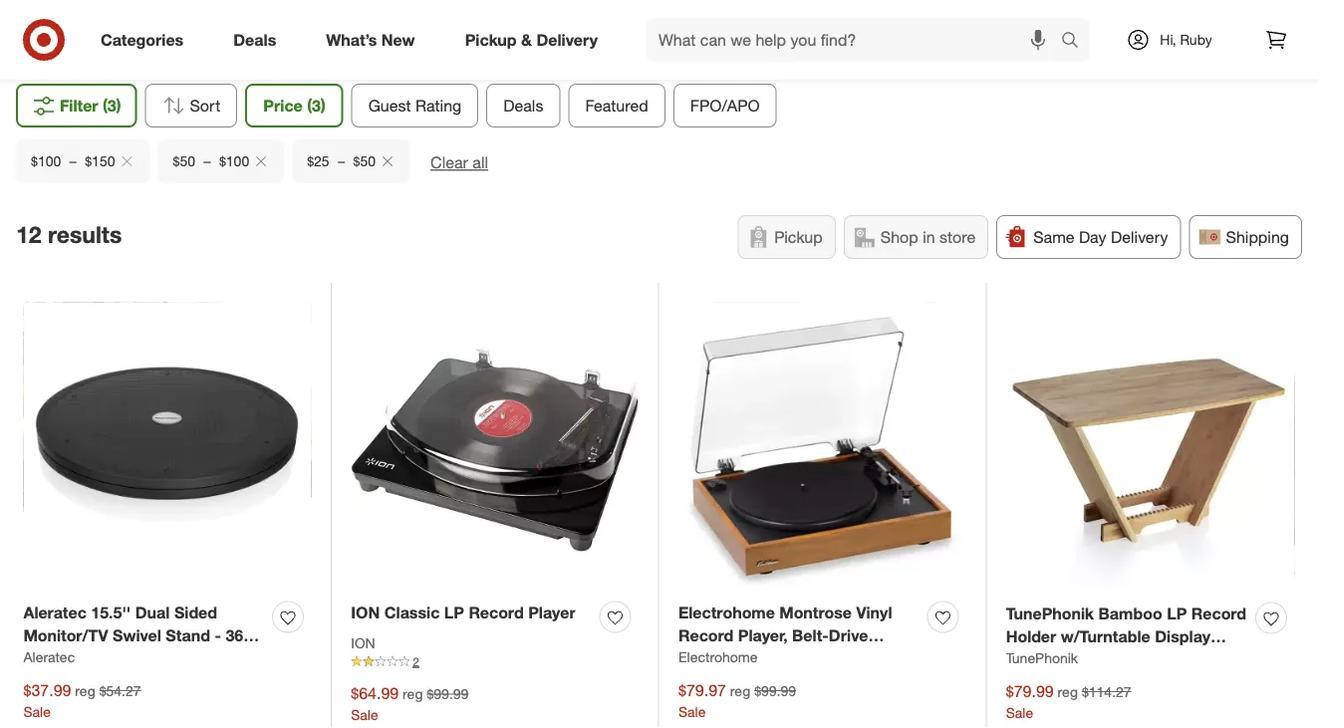 Task type: locate. For each thing, give the bounding box(es) containing it.
0 vertical spatial delivery
[[537, 30, 598, 49]]

1 vertical spatial pickup
[[775, 227, 823, 247]]

sale down $79.99
[[1007, 704, 1034, 722]]

tunephonik bamboo lp record holder w/turntable display shelf link
[[1007, 603, 1249, 669]]

1 horizontal spatial $100
[[219, 153, 249, 170]]

$99.99 down electrohome link
[[755, 682, 797, 700]]

(3)
[[103, 96, 121, 115], [307, 96, 326, 115]]

$25  –  $50
[[307, 153, 376, 170]]

delivery right &
[[537, 30, 598, 49]]

2 link
[[351, 654, 639, 671]]

lp for classic
[[444, 603, 465, 623]]

aleratec down monitor/tv
[[23, 648, 75, 666]]

0 horizontal spatial record
[[469, 603, 524, 623]]

0 horizontal spatial deals
[[233, 30, 276, 49]]

sale down $79.97
[[679, 703, 706, 721]]

search
[[1053, 32, 1101, 51]]

reg inside $64.99 reg $99.99 sale
[[403, 686, 423, 703]]

lp inside ion classic lp record player link
[[444, 603, 465, 623]]

12 results
[[16, 221, 122, 249]]

reg left $54.27
[[75, 682, 95, 700]]

record inside tunephonik bamboo lp record holder w/turntable display shelf
[[1192, 604, 1247, 624]]

deals
[[233, 30, 276, 49], [504, 96, 544, 115]]

aleratec 15.5'' dual sided monitor/tv swivel stand - 360˚ rotation - black image
[[23, 303, 311, 590], [23, 303, 311, 590]]

tunephonik inside tunephonik bamboo lp record holder w/turntable display shelf
[[1007, 604, 1095, 624]]

1 horizontal spatial deals
[[504, 96, 544, 115]]

lp
[[444, 603, 465, 623], [1168, 604, 1188, 624]]

aleratec inside aleratec 15.5'' dual sided monitor/tv swivel stand - 360˚ rotation - black
[[23, 603, 87, 623]]

$50 inside button
[[354, 153, 376, 170]]

0 horizontal spatial $50
[[173, 153, 195, 170]]

1 (3) from the left
[[103, 96, 121, 115]]

sale inside $79.99 reg $114.27 sale
[[1007, 704, 1034, 722]]

aleratec link
[[23, 647, 75, 667]]

reg inside $79.97 reg $99.99 sale
[[731, 682, 751, 700]]

sale inside $79.97 reg $99.99 sale
[[679, 703, 706, 721]]

0 vertical spatial deals
[[233, 30, 276, 49]]

1 ion from the top
[[351, 603, 380, 623]]

$99.99
[[755, 682, 797, 700], [427, 686, 469, 703]]

pickup & delivery link
[[448, 18, 623, 62]]

black
[[104, 649, 146, 668]]

1 vertical spatial deals
[[504, 96, 544, 115]]

sale down $37.99 on the left of the page
[[23, 703, 51, 721]]

categories
[[101, 30, 184, 49]]

reg inside $79.99 reg $114.27 sale
[[1058, 683, 1079, 701]]

aleratec
[[23, 603, 87, 623], [23, 648, 75, 666]]

hi, ruby
[[1161, 31, 1213, 48]]

deals down &
[[504, 96, 544, 115]]

shop in store
[[881, 227, 976, 247]]

tunephonik bamboo lp record holder w/turntable display shelf
[[1007, 604, 1247, 669]]

deals inside button
[[504, 96, 544, 115]]

$50  –  $100 button
[[158, 140, 284, 183]]

tunephonik down holder
[[1007, 649, 1079, 667]]

lp inside tunephonik bamboo lp record holder w/turntable display shelf
[[1168, 604, 1188, 624]]

search button
[[1053, 18, 1101, 66]]

delivery right day
[[1112, 227, 1169, 247]]

(3) right price
[[307, 96, 326, 115]]

0 horizontal spatial (3)
[[103, 96, 121, 115]]

sale for $79.97
[[679, 703, 706, 721]]

1 horizontal spatial $50
[[354, 153, 376, 170]]

$79.99 reg $114.27 sale
[[1007, 682, 1132, 722]]

1 $100 from the left
[[31, 153, 61, 170]]

filter (3)
[[60, 96, 121, 115]]

reg inside $37.99 reg $54.27 sale
[[75, 682, 95, 700]]

pickup for pickup & delivery
[[465, 30, 517, 49]]

sale inside $37.99 reg $54.27 sale
[[23, 703, 51, 721]]

15.5''
[[91, 603, 131, 623]]

ion classic lp record player image
[[351, 303, 639, 590], [351, 303, 639, 590]]

filter
[[60, 96, 98, 115]]

2 $50 from the left
[[354, 153, 376, 170]]

sale for $79.99
[[1007, 704, 1034, 722]]

$99.99 inside $79.97 reg $99.99 sale
[[755, 682, 797, 700]]

$100 left $150
[[31, 153, 61, 170]]

ion up $64.99 at left
[[351, 635, 376, 652]]

1 tunephonik from the top
[[1007, 604, 1095, 624]]

2 aleratec from the top
[[23, 648, 75, 666]]

delivery
[[537, 30, 598, 49], [1112, 227, 1169, 247]]

$100
[[31, 153, 61, 170], [219, 153, 249, 170]]

$64.99 reg $99.99 sale
[[351, 684, 469, 724]]

(3) inside button
[[103, 96, 121, 115]]

2 $100 from the left
[[219, 153, 249, 170]]

$99.99 down 2 link
[[427, 686, 469, 703]]

tunephonik bamboo lp record holder w/turntable display shelf image
[[1007, 303, 1296, 591], [1007, 303, 1296, 591]]

&
[[521, 30, 532, 49]]

pickup
[[465, 30, 517, 49], [775, 227, 823, 247]]

2 ion from the top
[[351, 635, 376, 652]]

1 horizontal spatial (3)
[[307, 96, 326, 115]]

deals button
[[487, 84, 561, 128]]

$100 down sort
[[219, 153, 249, 170]]

$150
[[85, 153, 115, 170]]

record up 2 link
[[469, 603, 524, 623]]

shop in store button
[[844, 215, 989, 259]]

featured button
[[569, 84, 666, 128]]

1 vertical spatial aleratec
[[23, 648, 75, 666]]

results
[[48, 221, 122, 249]]

0 horizontal spatial lp
[[444, 603, 465, 623]]

pickup inside "button"
[[775, 227, 823, 247]]

1 $50 from the left
[[173, 153, 195, 170]]

1 vertical spatial tunephonik
[[1007, 649, 1079, 667]]

1 horizontal spatial pickup
[[775, 227, 823, 247]]

0 vertical spatial tunephonik
[[1007, 604, 1095, 624]]

0 horizontal spatial $100
[[31, 153, 61, 170]]

2 (3) from the left
[[307, 96, 326, 115]]

player
[[529, 603, 576, 623]]

sale for $64.99
[[351, 707, 378, 724]]

0 vertical spatial ion
[[351, 603, 380, 623]]

- left black
[[93, 649, 99, 668]]

$50
[[173, 153, 195, 170], [354, 153, 376, 170]]

$50 inside "button"
[[173, 153, 195, 170]]

0 horizontal spatial -
[[93, 649, 99, 668]]

delivery inside pickup & delivery link
[[537, 30, 598, 49]]

1 vertical spatial delivery
[[1112, 227, 1169, 247]]

sale inside $64.99 reg $99.99 sale
[[351, 707, 378, 724]]

1 horizontal spatial record
[[1192, 604, 1247, 624]]

guest
[[369, 96, 411, 115]]

featured
[[586, 96, 649, 115]]

aleratec up monitor/tv
[[23, 603, 87, 623]]

electrohome montrose vinyl record player, belt-drive turntable, audio-technica stylus, built-in preamp, auto-stop - teak image
[[679, 303, 967, 590], [679, 303, 967, 590]]

what's
[[326, 30, 377, 49]]

same
[[1034, 227, 1075, 247]]

ion for ion classic lp record player
[[351, 603, 380, 623]]

clear all
[[431, 153, 488, 172]]

$79.97
[[679, 681, 727, 700]]

record for classic
[[469, 603, 524, 623]]

1 horizontal spatial lp
[[1168, 604, 1188, 624]]

sale
[[23, 703, 51, 721], [679, 703, 706, 721], [1007, 704, 1034, 722], [351, 707, 378, 724]]

1 vertical spatial -
[[93, 649, 99, 668]]

1 horizontal spatial delivery
[[1112, 227, 1169, 247]]

0 vertical spatial pickup
[[465, 30, 517, 49]]

sided
[[174, 603, 217, 623]]

0 horizontal spatial delivery
[[537, 30, 598, 49]]

(3) right filter
[[103, 96, 121, 115]]

lp right classic
[[444, 603, 465, 623]]

price
[[263, 96, 303, 115]]

shipping
[[1227, 227, 1290, 247]]

ion up ion link
[[351, 603, 380, 623]]

electrohome
[[679, 648, 758, 666]]

deals up price
[[233, 30, 276, 49]]

$99.99 for $79.97
[[755, 682, 797, 700]]

0 vertical spatial aleratec
[[23, 603, 87, 623]]

reg
[[75, 682, 95, 700], [731, 682, 751, 700], [1058, 683, 1079, 701], [403, 686, 423, 703]]

dual
[[135, 603, 170, 623]]

ion
[[351, 603, 380, 623], [351, 635, 376, 652]]

$100  –  $150 button
[[16, 140, 150, 183]]

record
[[469, 603, 524, 623], [1192, 604, 1247, 624]]

0 horizontal spatial pickup
[[465, 30, 517, 49]]

aleratec 15.5'' dual sided monitor/tv swivel stand - 360˚ rotation - black
[[23, 603, 256, 668]]

lp up display
[[1168, 604, 1188, 624]]

(3) for price (3)
[[307, 96, 326, 115]]

tunephonik up holder
[[1007, 604, 1095, 624]]

1 vertical spatial ion
[[351, 635, 376, 652]]

reg right $79.99
[[1058, 683, 1079, 701]]

2 tunephonik from the top
[[1007, 649, 1079, 667]]

categories link
[[84, 18, 209, 62]]

record up display
[[1192, 604, 1247, 624]]

tunephonik
[[1007, 604, 1095, 624], [1007, 649, 1079, 667]]

aleratec for aleratec
[[23, 648, 75, 666]]

reg right $79.97
[[731, 682, 751, 700]]

reg for $79.97
[[731, 682, 751, 700]]

rotation
[[23, 649, 88, 668]]

$25  –  $50 button
[[292, 140, 411, 183]]

$50 down sort button
[[173, 153, 195, 170]]

shipping button
[[1190, 215, 1303, 259]]

1 horizontal spatial $99.99
[[755, 682, 797, 700]]

0 horizontal spatial $99.99
[[427, 686, 469, 703]]

reg down "2"
[[403, 686, 423, 703]]

1 horizontal spatial -
[[215, 626, 221, 646]]

reg for $37.99
[[75, 682, 95, 700]]

sale down $64.99 at left
[[351, 707, 378, 724]]

delivery inside same day delivery button
[[1112, 227, 1169, 247]]

all
[[473, 153, 488, 172]]

1 aleratec from the top
[[23, 603, 87, 623]]

- left 360˚
[[215, 626, 221, 646]]

swivel
[[113, 626, 161, 646]]

$50 right $25
[[354, 153, 376, 170]]

$99.99 inside $64.99 reg $99.99 sale
[[427, 686, 469, 703]]

lp for bamboo
[[1168, 604, 1188, 624]]

$79.99
[[1007, 682, 1054, 701]]



Task type: describe. For each thing, give the bounding box(es) containing it.
$99.99 for $64.99
[[427, 686, 469, 703]]

in
[[923, 227, 936, 247]]

tunephonik for tunephonik
[[1007, 649, 1079, 667]]

ruby
[[1181, 31, 1213, 48]]

shelf
[[1007, 650, 1045, 669]]

filter (3) button
[[16, 84, 137, 128]]

guest rating
[[369, 96, 462, 115]]

pickup for pickup
[[775, 227, 823, 247]]

pickup button
[[738, 215, 836, 259]]

tunephonik link
[[1007, 648, 1079, 668]]

new
[[382, 30, 415, 49]]

$37.99 reg $54.27 sale
[[23, 681, 141, 721]]

ion classic lp record player link
[[351, 602, 576, 625]]

$50  –  $100
[[173, 153, 249, 170]]

day
[[1080, 227, 1107, 247]]

12
[[16, 221, 41, 249]]

electrohome link
[[679, 647, 758, 667]]

ion for ion
[[351, 635, 376, 652]]

store
[[940, 227, 976, 247]]

deals for the deals button
[[504, 96, 544, 115]]

hi,
[[1161, 31, 1177, 48]]

ion link
[[351, 634, 376, 654]]

price (3)
[[263, 96, 326, 115]]

2
[[413, 655, 420, 670]]

aleratec for aleratec 15.5'' dual sided monitor/tv swivel stand - 360˚ rotation - black
[[23, 603, 87, 623]]

$100  –  $150
[[31, 153, 115, 170]]

sort
[[190, 96, 221, 115]]

stand
[[166, 626, 210, 646]]

aleratec 15.5'' dual sided monitor/tv swivel stand - 360˚ rotation - black link
[[23, 602, 264, 668]]

sort button
[[145, 84, 237, 128]]

delivery for same day delivery
[[1112, 227, 1169, 247]]

ion classic lp record player
[[351, 603, 576, 623]]

bamboo
[[1099, 604, 1163, 624]]

what's new
[[326, 30, 415, 49]]

rating
[[416, 96, 462, 115]]

fpo/apo button
[[674, 84, 777, 128]]

$64.99
[[351, 684, 399, 704]]

same day delivery
[[1034, 227, 1169, 247]]

$79.97 reg $99.99 sale
[[679, 681, 797, 721]]

shop
[[881, 227, 919, 247]]

tunephonik for tunephonik bamboo lp record holder w/turntable display shelf
[[1007, 604, 1095, 624]]

0 vertical spatial -
[[215, 626, 221, 646]]

sale for $37.99
[[23, 703, 51, 721]]

deals link
[[217, 18, 301, 62]]

clear
[[431, 153, 468, 172]]

pickup & delivery
[[465, 30, 598, 49]]

advertisement region
[[61, 0, 1258, 47]]

same day delivery button
[[997, 215, 1182, 259]]

$114.27
[[1083, 683, 1132, 701]]

holder
[[1007, 627, 1057, 647]]

deals for deals link
[[233, 30, 276, 49]]

w/turntable
[[1061, 627, 1151, 647]]

(3) for filter (3)
[[103, 96, 121, 115]]

$37.99
[[23, 681, 71, 700]]

classic
[[385, 603, 440, 623]]

fpo/apo
[[691, 96, 760, 115]]

monitor/tv
[[23, 626, 108, 646]]

$100 inside "button"
[[219, 153, 249, 170]]

360˚
[[226, 626, 256, 646]]

record for bamboo
[[1192, 604, 1247, 624]]

$100 inside button
[[31, 153, 61, 170]]

delivery for pickup & delivery
[[537, 30, 598, 49]]

$54.27
[[99, 682, 141, 700]]

what's new link
[[309, 18, 440, 62]]

guest rating button
[[352, 84, 479, 128]]

sponsored
[[1199, 48, 1258, 63]]

reg for $79.99
[[1058, 683, 1079, 701]]

$25
[[307, 153, 330, 170]]

reg for $64.99
[[403, 686, 423, 703]]

What can we help you find? suggestions appear below search field
[[647, 18, 1067, 62]]

display
[[1156, 627, 1211, 647]]

clear all button
[[431, 152, 488, 174]]



Task type: vqa. For each thing, say whether or not it's contained in the screenshot.
the top To
no



